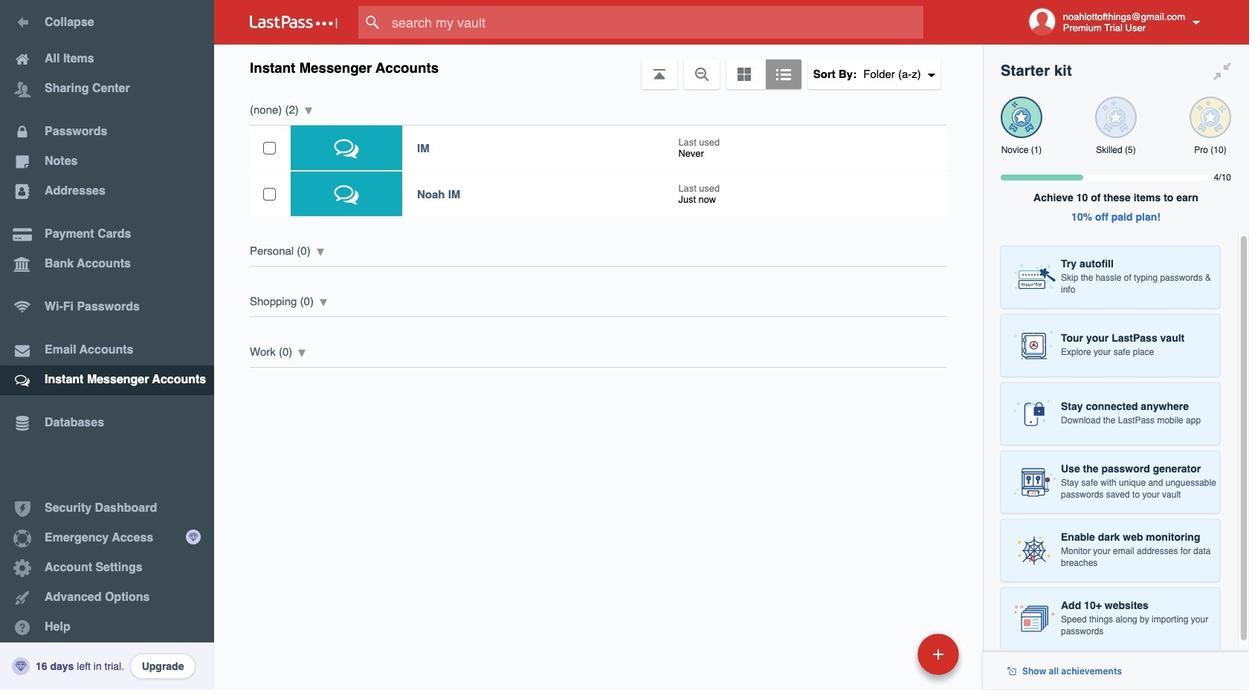 Task type: locate. For each thing, give the bounding box(es) containing it.
vault options navigation
[[214, 45, 983, 89]]

new item element
[[815, 634, 964, 676]]

lastpass image
[[250, 16, 338, 29]]

search my vault text field
[[358, 6, 953, 39]]



Task type: vqa. For each thing, say whether or not it's contained in the screenshot.
Search search box
yes



Task type: describe. For each thing, give the bounding box(es) containing it.
Search search field
[[358, 6, 953, 39]]

new item navigation
[[815, 630, 968, 691]]

main navigation navigation
[[0, 0, 214, 691]]



